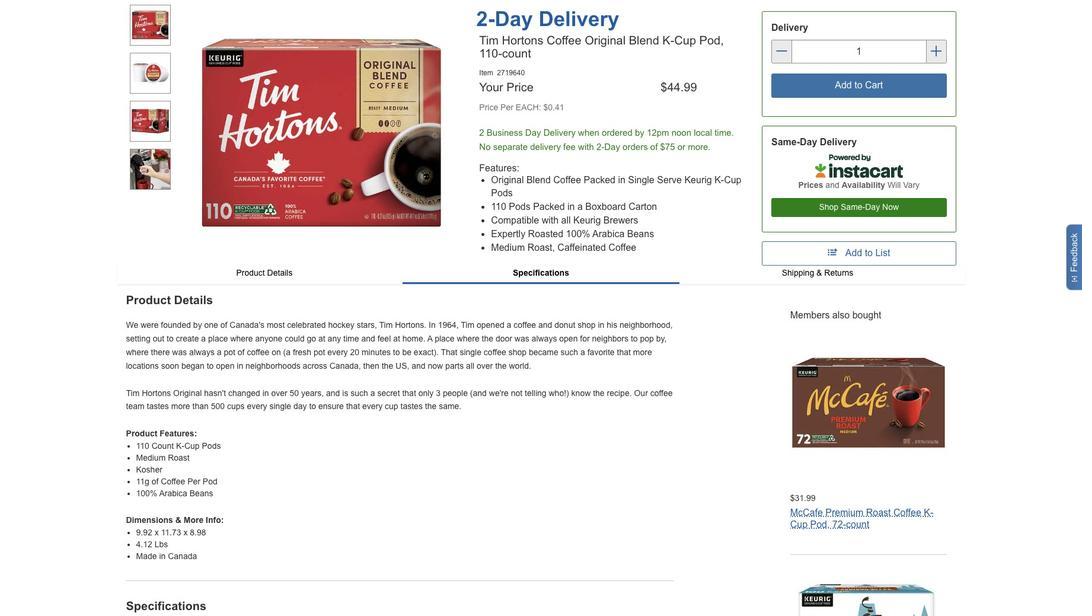 Task type: vqa. For each thing, say whether or not it's contained in the screenshot.
the rightmost the Dish
no



Task type: describe. For each thing, give the bounding box(es) containing it.
50
[[290, 388, 299, 398]]

count inside 2-day delivery tim hortons coffee original blend k-cup pod, 110-count
[[502, 47, 531, 60]]

that inside the we were founded by one of canada's most celebrated hockey stars, tim hortons. in 1964, tim opened a coffee and donut shop in his neighborhood, setting out to create a place where anyone could go at any time and feel at home. a place where the door was always open for neighbors to pop by, where there was always a pot of coffee on (a fresh pot every 20 minutes to be exact). that single coffee shop became such a favorite that more locations soon began to open in neighborhoods across canada, then the us, and now parts all over the world.
[[617, 348, 631, 357]]

began
[[181, 361, 204, 371]]

team
[[126, 402, 144, 411]]

tim up the feel
[[379, 320, 393, 330]]

stars,
[[357, 320, 377, 330]]

and inside tim hortons original hasn't changed in over 50 years, and is such a secret that only 3 people (and we're not telling who!) know the recipe. our coffee team tastes more than 500 cups every single day to ensure that every cup tastes the same.
[[326, 388, 340, 398]]

more inside the we were founded by one of canada's most celebrated hockey stars, tim hortons. in 1964, tim opened a coffee and donut shop in his neighborhood, setting out to create a place where anyone could go at any time and feel at home. a place where the door was always open for neighbors to pop by, where there was always a pot of coffee on (a fresh pot every 20 minutes to be exact). that single coffee shop became such a favorite that more locations soon began to open in neighborhoods across canada, then the us, and now parts all over the world.
[[633, 348, 652, 357]]

to right 'began'
[[207, 361, 214, 371]]

add to list button
[[762, 241, 956, 265]]

such inside tim hortons original hasn't changed in over 50 years, and is such a secret that only 3 people (and we're not telling who!) know the recipe. our coffee team tastes more than 500 cups every single day to ensure that every cup tastes the same.
[[351, 388, 368, 398]]

original inside features: original blend coffee packed in single serve keurig k-cup pods 110 pods packed in a boxboard carton compatible with all keurig brewers expertly roasted 100% arabica beans medium roast, caffeinated coffee
[[491, 175, 524, 185]]

coffee down anyone in the bottom of the page
[[247, 348, 269, 357]]

110 inside the "product features: 110 count k-cup pods medium roast kosher 11g of coffee per pod 100% arabica beans"
[[136, 441, 149, 451]]

1 place from the left
[[208, 334, 228, 343]]

were
[[141, 320, 159, 330]]

with inside features: original blend coffee packed in single serve keurig k-cup pods 110 pods packed in a boxboard carton compatible with all keurig brewers expertly roasted 100% arabica beans medium roast, caffeinated coffee
[[542, 216, 559, 226]]

of inside the "product features: 110 count k-cup pods medium roast kosher 11g of coffee per pod 100% arabica beans"
[[152, 477, 159, 486]]

secret
[[377, 388, 400, 398]]

4.12
[[136, 539, 152, 549]]

not
[[511, 388, 523, 398]]

1 vertical spatial same-
[[841, 202, 865, 212]]

cup inside $31.99 mccafe premium roast coffee k- cup pod, 72-count
[[790, 519, 808, 529]]

to right out
[[167, 334, 174, 343]]

setting
[[126, 334, 150, 343]]

local
[[694, 128, 712, 138]]

0 vertical spatial pods
[[491, 188, 513, 199]]

1 horizontal spatial packed
[[584, 175, 615, 185]]

vary
[[903, 180, 920, 190]]

all inside features: original blend coffee packed in single serve keurig k-cup pods 110 pods packed in a boxboard carton compatible with all keurig brewers expertly roasted 100% arabica beans medium roast, caffeinated coffee
[[561, 216, 571, 226]]

view larger image 1 image
[[191, 4, 453, 266]]

feedback link
[[1066, 224, 1082, 290]]

3 image
[[130, 101, 171, 142]]

any
[[328, 334, 341, 343]]

premium
[[826, 508, 864, 518]]

day left the now
[[865, 202, 880, 212]]

create
[[176, 334, 199, 343]]

pods inside the "product features: 110 count k-cup pods medium roast kosher 11g of coffee per pod 100% arabica beans"
[[202, 441, 221, 451]]

44.99
[[667, 81, 697, 94]]

1 tastes from the left
[[147, 402, 169, 411]]

in inside tim hortons original hasn't changed in over 50 years, and is such a secret that only 3 people (and we're not telling who!) know the recipe. our coffee team tastes more than 500 cups every single day to ensure that every cup tastes the same.
[[262, 388, 269, 398]]

the right know at right bottom
[[593, 388, 605, 398]]

expertly
[[491, 229, 525, 239]]

compatible
[[491, 216, 539, 226]]

shipping & returns link
[[679, 266, 956, 280]]

fee
[[563, 142, 576, 152]]

delivery inside 2 business day delivery when ordered by 12pm noon local time. no separate delivery fee with 2-day orders of $75 or more.
[[544, 128, 576, 138]]

0 vertical spatial was
[[515, 334, 529, 343]]

his
[[607, 320, 617, 330]]

changed
[[228, 388, 260, 398]]

tim inside tim hortons original hasn't changed in over 50 years, and is such a secret that only 3 people (and we're not telling who!) know the recipe. our coffee team tastes more than 500 cups every single day to ensure that every cup tastes the same.
[[126, 388, 140, 398]]

2-day delivery tim hortons coffee original blend k-cup pod, 110-count
[[476, 7, 724, 60]]

caribou coffee caribou blend k-cup pod, 100-count image
[[790, 579, 947, 616]]

product details inside product details link
[[236, 268, 293, 277]]

beans inside the "product features: 110 count k-cup pods medium roast kosher 11g of coffee per pod 100% arabica beans"
[[190, 489, 213, 498]]

hortons inside tim hortons original hasn't changed in over 50 years, and is such a secret that only 3 people (and we're not telling who!) know the recipe. our coffee team tastes more than 500 cups every single day to ensure that every cup tastes the same.
[[142, 388, 171, 398]]

of down canada's
[[238, 348, 245, 357]]

to left be
[[393, 348, 400, 357]]

1 at from the left
[[318, 334, 325, 343]]

in left "single"
[[618, 175, 626, 185]]

also
[[832, 310, 850, 320]]

carton
[[629, 202, 657, 212]]

and down stars,
[[361, 334, 375, 343]]

kosher
[[136, 465, 162, 474]]

day down ordered
[[604, 142, 620, 152]]

2719640
[[497, 69, 525, 77]]

who!)
[[549, 388, 569, 398]]

2 place from the left
[[435, 334, 455, 343]]

0 vertical spatial product
[[236, 268, 265, 277]]

day
[[294, 402, 307, 411]]

details inside product details link
[[267, 268, 293, 277]]

of right the one on the left bottom of page
[[220, 320, 227, 330]]

most
[[267, 320, 285, 330]]

2 pot from the left
[[314, 348, 325, 357]]

0 horizontal spatial every
[[247, 402, 267, 411]]

4 image
[[130, 149, 171, 190]]

1 vertical spatial specifications
[[126, 599, 206, 612]]

know
[[571, 388, 591, 398]]

2 horizontal spatial where
[[457, 334, 480, 343]]

info:
[[206, 515, 224, 525]]

bought
[[852, 310, 882, 320]]

made
[[136, 551, 157, 561]]

your
[[479, 81, 503, 94]]

coffee up became
[[514, 320, 536, 330]]

1 horizontal spatial per
[[501, 103, 513, 112]]

neighborhood,
[[620, 320, 673, 330]]

could
[[285, 334, 305, 343]]

we were founded by one of canada's most celebrated hockey stars, tim hortons. in 1964, tim opened a coffee and donut shop in his neighborhood, setting out to create a place where anyone could go at any time and feel at home. a place where the door was always open for neighbors to pop by, where there was always a pot of coffee on (a fresh pot every 20 minutes to be exact). that single coffee shop became such a favorite that more locations soon began to open in neighborhoods across canada, then the us, and now parts all over the world.
[[126, 320, 673, 371]]

8.98
[[190, 528, 206, 537]]

1 vertical spatial always
[[189, 348, 215, 357]]

shipping & returns
[[782, 268, 854, 277]]

2 x from the left
[[183, 528, 188, 537]]

blend inside features: original blend coffee packed in single serve keurig k-cup pods 110 pods packed in a boxboard carton compatible with all keurig brewers expertly roasted 100% arabica beans medium roast, caffeinated coffee
[[527, 175, 551, 185]]

roast inside the "product features: 110 count k-cup pods medium roast kosher 11g of coffee per pod 100% arabica beans"
[[168, 453, 190, 463]]

on
[[272, 348, 281, 357]]

time.
[[715, 128, 734, 138]]

neighbors
[[592, 334, 629, 343]]

coffee down door
[[484, 348, 506, 357]]

add
[[845, 248, 862, 258]]

specifications link
[[403, 266, 679, 283]]

2 horizontal spatial every
[[362, 402, 383, 411]]

1 horizontal spatial price
[[507, 81, 534, 94]]

specifications inside 'link'
[[513, 268, 569, 277]]

roast inside $31.99 mccafe premium roast coffee k- cup pod, 72-count
[[866, 508, 891, 518]]

features: inside the "product features: 110 count k-cup pods medium roast kosher 11g of coffee per pod 100% arabica beans"
[[160, 429, 197, 438]]

1 horizontal spatial shop
[[578, 320, 596, 330]]

over inside tim hortons original hasn't changed in over 50 years, and is such a secret that only 3 people (and we're not telling who!) know the recipe. our coffee team tastes more than 500 cups every single day to ensure that every cup tastes the same.
[[271, 388, 287, 398]]

by inside the we were founded by one of canada's most celebrated hockey stars, tim hortons. in 1964, tim opened a coffee and donut shop in his neighborhood, setting out to create a place where anyone could go at any time and feel at home. a place where the door was always open for neighbors to pop by, where there was always a pot of coffee on (a fresh pot every 20 minutes to be exact). that single coffee shop became such a favorite that more locations soon began to open in neighborhoods across canada, then the us, and now parts all over the world.
[[193, 320, 202, 330]]

hockey
[[328, 320, 355, 330]]

item 2719640
[[479, 69, 525, 77]]

0 horizontal spatial that
[[346, 402, 360, 411]]

the down opened
[[482, 334, 493, 343]]

coffee inside tim hortons original hasn't changed in over 50 years, and is such a secret that only 3 people (and we're not telling who!) know the recipe. our coffee team tastes more than 500 cups every single day to ensure that every cup tastes the same.
[[650, 388, 673, 398]]

more inside tim hortons original hasn't changed in over 50 years, and is such a secret that only 3 people (and we're not telling who!) know the recipe. our coffee team tastes more than 500 cups every single day to ensure that every cup tastes the same.
[[171, 402, 190, 411]]

with inside 2 business day delivery when ordered by 12pm noon local time. no separate delivery fee with 2-day orders of $75 or more.
[[578, 142, 594, 152]]

prices
[[798, 180, 823, 190]]

0 horizontal spatial open
[[216, 361, 234, 371]]

0 horizontal spatial where
[[126, 348, 149, 357]]

1 x from the left
[[155, 528, 159, 537]]

cup inside features: original blend coffee packed in single serve keurig k-cup pods 110 pods packed in a boxboard carton compatible with all keurig brewers expertly roasted 100% arabica beans medium roast, caffeinated coffee
[[724, 175, 742, 185]]

2 at from the left
[[393, 334, 400, 343]]

& for shipping
[[817, 268, 822, 277]]

price per each: $0.41
[[479, 103, 564, 112]]

$31.99
[[790, 493, 816, 503]]

original inside tim hortons original hasn't changed in over 50 years, and is such a secret that only 3 people (and we're not telling who!) know the recipe. our coffee team tastes more than 500 cups every single day to ensure that every cup tastes the same.
[[173, 388, 202, 398]]

single
[[628, 175, 655, 185]]

members also bought
[[790, 310, 882, 320]]

11.73
[[161, 528, 181, 537]]

anyone
[[255, 334, 282, 343]]

shop same-day now
[[819, 202, 899, 212]]

same.
[[439, 402, 461, 411]]

home.
[[402, 334, 426, 343]]

coffee inside $31.99 mccafe premium roast coffee k- cup pod, 72-count
[[894, 508, 921, 518]]

pod, inside $31.99 mccafe premium roast coffee k- cup pod, 72-count
[[810, 519, 830, 529]]

canada's
[[230, 320, 265, 330]]

now
[[428, 361, 443, 371]]

original inside 2-day delivery tim hortons coffee original blend k-cup pod, 110-count
[[585, 34, 626, 47]]

0 vertical spatial same-
[[771, 137, 800, 147]]

cup
[[385, 402, 398, 411]]

1 horizontal spatial always
[[532, 334, 557, 343]]

availability
[[842, 180, 885, 190]]

1 horizontal spatial where
[[230, 334, 253, 343]]

1 vertical spatial product
[[126, 294, 171, 307]]

medium inside features: original blend coffee packed in single serve keurig k-cup pods 110 pods packed in a boxboard carton compatible with all keurig brewers expertly roasted 100% arabica beans medium roast, caffeinated coffee
[[491, 243, 525, 253]]

to inside tim hortons original hasn't changed in over 50 years, and is such a secret that only 3 people (and we're not telling who!) know the recipe. our coffee team tastes more than 500 cups every single day to ensure that every cup tastes the same.
[[309, 402, 316, 411]]

more
[[184, 515, 204, 525]]

world.
[[509, 361, 531, 371]]

1 vertical spatial details
[[174, 294, 213, 307]]

we
[[126, 320, 138, 330]]

features: original blend coffee packed in single serve keurig k-cup pods 110 pods packed in a boxboard carton compatible with all keurig brewers expertly roasted 100% arabica beans medium roast, caffeinated coffee
[[479, 163, 742, 253]]

pop
[[640, 334, 654, 343]]

1 vertical spatial product details
[[126, 294, 213, 307]]

a inside features: original blend coffee packed in single serve keurig k-cup pods 110 pods packed in a boxboard carton compatible with all keurig brewers expertly roasted 100% arabica beans medium roast, caffeinated coffee
[[578, 202, 583, 212]]

to inside popup button
[[865, 248, 873, 258]]

0 vertical spatial open
[[559, 334, 578, 343]]

is
[[342, 388, 348, 398]]

day inside 2-day delivery tim hortons coffee original blend k-cup pod, 110-count
[[495, 7, 533, 30]]

parts
[[445, 361, 464, 371]]

2 business day delivery when ordered by 12pm noon local time. no separate delivery fee with 2-day orders of $75 or more.
[[479, 128, 734, 152]]

the down only at the left
[[425, 402, 437, 411]]

a
[[427, 334, 432, 343]]

all inside the we were founded by one of canada's most celebrated hockey stars, tim hortons. in 1964, tim opened a coffee and donut shop in his neighborhood, setting out to create a place where anyone could go at any time and feel at home. a place where the door was always open for neighbors to pop by, where there was always a pot of coffee on (a fresh pot every 20 minutes to be exact). that single coffee shop became such a favorite that more locations soon began to open in neighborhoods across canada, then the us, and now parts all over the world.
[[466, 361, 474, 371]]

100% inside the "product features: 110 count k-cup pods medium roast kosher 11g of coffee per pod 100% arabica beans"
[[136, 489, 157, 498]]



Task type: locate. For each thing, give the bounding box(es) containing it.
by,
[[656, 334, 667, 343]]

k- inside features: original blend coffee packed in single serve keurig k-cup pods 110 pods packed in a boxboard carton compatible with all keurig brewers expertly roasted 100% arabica beans medium roast, caffeinated coffee
[[715, 175, 724, 185]]

1 horizontal spatial arabica
[[592, 229, 625, 239]]

was right door
[[515, 334, 529, 343]]

0 horizontal spatial over
[[271, 388, 287, 398]]

medium down expertly
[[491, 243, 525, 253]]

1 vertical spatial original
[[491, 175, 524, 185]]

mccafe premium roast coffee k- cup pod, 72-count link
[[790, 508, 934, 529]]

arabica down brewers
[[592, 229, 625, 239]]

cups
[[227, 402, 245, 411]]

2 vertical spatial original
[[173, 388, 202, 398]]

door
[[496, 334, 512, 343]]

every down 'changed'
[[247, 402, 267, 411]]

beans inside features: original blend coffee packed in single serve keurig k-cup pods 110 pods packed in a boxboard carton compatible with all keurig brewers expertly roasted 100% arabica beans medium roast, caffeinated coffee
[[627, 229, 654, 239]]

tastes right team at the bottom left
[[147, 402, 169, 411]]

1 horizontal spatial count
[[846, 519, 869, 529]]

1 vertical spatial price
[[479, 103, 498, 112]]

1 horizontal spatial same-
[[841, 202, 865, 212]]

over inside the we were founded by one of canada's most celebrated hockey stars, tim hortons. in 1964, tim opened a coffee and donut shop in his neighborhood, setting out to create a place where anyone could go at any time and feel at home. a place where the door was always open for neighbors to pop by, where there was always a pot of coffee on (a fresh pot every 20 minutes to be exact). that single coffee shop became such a favorite that more locations soon began to open in neighborhoods across canada, then the us, and now parts all over the world.
[[477, 361, 493, 371]]

where
[[230, 334, 253, 343], [457, 334, 480, 343], [126, 348, 149, 357]]

every down any
[[328, 348, 348, 357]]

0 horizontal spatial 110
[[136, 441, 149, 451]]

where down canada's
[[230, 334, 253, 343]]

0 vertical spatial more
[[633, 348, 652, 357]]

telling
[[525, 388, 547, 398]]

more down pop at the bottom of the page
[[633, 348, 652, 357]]

0 horizontal spatial place
[[208, 334, 228, 343]]

0 horizontal spatial price
[[479, 103, 498, 112]]

pot up across
[[314, 348, 325, 357]]

same- up "prices"
[[771, 137, 800, 147]]

k- inside $31.99 mccafe premium roast coffee k- cup pod, 72-count
[[924, 508, 934, 518]]

20
[[350, 348, 359, 357]]

medium up kosher
[[136, 453, 166, 463]]

with up the roasted
[[542, 216, 559, 226]]

returns
[[824, 268, 854, 277]]

2- up 110-
[[476, 7, 495, 30]]

0 horizontal spatial was
[[172, 348, 187, 357]]

coffee inside 2-day delivery tim hortons coffee original blend k-cup pod, 110-count
[[547, 34, 581, 47]]

specifications down roast,
[[513, 268, 569, 277]]

100%
[[566, 229, 590, 239], [136, 489, 157, 498]]

keurig down boxboard
[[573, 216, 601, 226]]

beans
[[627, 229, 654, 239], [190, 489, 213, 498]]

noon
[[672, 128, 691, 138]]

to left list
[[865, 248, 873, 258]]

be
[[402, 348, 412, 357]]

(and
[[470, 388, 487, 398]]

same-day delivery
[[771, 137, 857, 147]]

1 horizontal spatial place
[[435, 334, 455, 343]]

was down create
[[172, 348, 187, 357]]

each:
[[516, 103, 541, 112]]

tastes down only at the left
[[401, 402, 423, 411]]

arabica up the more
[[159, 489, 187, 498]]

9.92
[[136, 528, 152, 537]]

packed
[[584, 175, 615, 185], [533, 202, 565, 212]]

1 horizontal spatial at
[[393, 334, 400, 343]]

that
[[441, 348, 457, 357]]

1 vertical spatial blend
[[527, 175, 551, 185]]

1 vertical spatial all
[[466, 361, 474, 371]]

we're
[[489, 388, 509, 398]]

cup inside the "product features: 110 count k-cup pods medium roast kosher 11g of coffee per pod 100% arabica beans"
[[184, 441, 200, 451]]

caffeinated
[[558, 243, 606, 253]]

us,
[[396, 361, 409, 371]]

1 horizontal spatial every
[[328, 348, 348, 357]]

0 horizontal spatial same-
[[771, 137, 800, 147]]

and right "prices"
[[826, 180, 839, 190]]

$0.41
[[543, 103, 564, 112]]

1 horizontal spatial such
[[561, 348, 578, 357]]

0 horizontal spatial always
[[189, 348, 215, 357]]

years,
[[301, 388, 324, 398]]

business
[[487, 128, 523, 138]]

shop
[[578, 320, 596, 330], [509, 348, 527, 357]]

product up canada's
[[236, 268, 265, 277]]

now
[[882, 202, 899, 212]]

k- inside the "product features: 110 count k-cup pods medium roast kosher 11g of coffee per pod 100% arabica beans"
[[176, 441, 184, 451]]

specifications down canada
[[126, 599, 206, 612]]

1 vertical spatial that
[[402, 388, 416, 398]]

at right the feel
[[393, 334, 400, 343]]

features: inside features: original blend coffee packed in single serve keurig k-cup pods 110 pods packed in a boxboard carton compatible with all keurig brewers expertly roasted 100% arabica beans medium roast, caffeinated coffee
[[479, 163, 519, 173]]

0 horizontal spatial &
[[175, 515, 181, 525]]

0 horizontal spatial keurig
[[573, 216, 601, 226]]

x left 8.98
[[183, 528, 188, 537]]

110 inside features: original blend coffee packed in single serve keurig k-cup pods 110 pods packed in a boxboard carton compatible with all keurig brewers expertly roasted 100% arabica beans medium roast, caffeinated coffee
[[491, 202, 506, 212]]

count up 2719640
[[502, 47, 531, 60]]

orders
[[623, 142, 648, 152]]

1 horizontal spatial was
[[515, 334, 529, 343]]

by left the one on the left bottom of page
[[193, 320, 202, 330]]

to left pop at the bottom of the page
[[631, 334, 638, 343]]

1 vertical spatial pod,
[[810, 519, 830, 529]]

delivery inside 2-day delivery tim hortons coffee original blend k-cup pod, 110-count
[[539, 7, 619, 30]]

of inside 2 business day delivery when ordered by 12pm noon local time. no separate delivery fee with 2-day orders of $75 or more.
[[650, 142, 658, 152]]

serve
[[657, 175, 682, 185]]

1 vertical spatial count
[[846, 519, 869, 529]]

pot
[[224, 348, 235, 357], [314, 348, 325, 357]]

a inside tim hortons original hasn't changed in over 50 years, and is such a secret that only 3 people (and we're not telling who!) know the recipe. our coffee team tastes more than 500 cups every single day to ensure that every cup tastes the same.
[[370, 388, 375, 398]]

every
[[328, 348, 348, 357], [247, 402, 267, 411], [362, 402, 383, 411]]

go
[[307, 334, 316, 343]]

single up parts
[[460, 348, 481, 357]]

1 vertical spatial was
[[172, 348, 187, 357]]

place down the one on the left bottom of page
[[208, 334, 228, 343]]

all
[[561, 216, 571, 226], [466, 361, 474, 371]]

day up delivery
[[525, 128, 541, 138]]

of right 11g
[[152, 477, 159, 486]]

single inside the we were founded by one of canada's most celebrated hockey stars, tim hortons. in 1964, tim opened a coffee and donut shop in his neighborhood, setting out to create a place where anyone could go at any time and feel at home. a place where the door was always open for neighbors to pop by, where there was always a pot of coffee on (a fresh pot every 20 minutes to be exact). that single coffee shop became such a favorite that more locations soon began to open in neighborhoods across canada, then the us, and now parts all over the world.
[[460, 348, 481, 357]]

12pm
[[647, 128, 669, 138]]

0 vertical spatial blend
[[629, 34, 659, 47]]

shop up 'for'
[[578, 320, 596, 330]]

tim
[[479, 34, 499, 47], [379, 320, 393, 330], [461, 320, 474, 330], [126, 388, 140, 398]]

donut
[[555, 320, 575, 330]]

11g
[[136, 477, 149, 486]]

neighborhoods
[[246, 361, 300, 371]]

recipe.
[[607, 388, 632, 398]]

100% up caffeinated
[[566, 229, 590, 239]]

1 vertical spatial per
[[187, 477, 200, 486]]

1 vertical spatial pods
[[509, 202, 531, 212]]

0 vertical spatial 110
[[491, 202, 506, 212]]

coffee right the our
[[650, 388, 673, 398]]

1 vertical spatial by
[[193, 320, 202, 330]]

1 horizontal spatial pot
[[314, 348, 325, 357]]

1 horizontal spatial original
[[491, 175, 524, 185]]

1 horizontal spatial that
[[402, 388, 416, 398]]

1 horizontal spatial all
[[561, 216, 571, 226]]

tim hortons original hasn't changed in over 50 years, and is such a secret that only 3 people (and we're not telling who!) know the recipe. our coffee team tastes more than 500 cups every single day to ensure that every cup tastes the same.
[[126, 388, 673, 411]]

0 vertical spatial price
[[507, 81, 534, 94]]

2- down when
[[596, 142, 604, 152]]

mccafe premium roast coffee k-cup pod, 72-count image
[[790, 323, 947, 480]]

then
[[363, 361, 379, 371]]

product details
[[236, 268, 293, 277], [126, 294, 213, 307]]

&
[[817, 268, 822, 277], [175, 515, 181, 525]]

than
[[192, 402, 209, 411]]

None button
[[771, 74, 947, 98]]

separate
[[493, 142, 528, 152]]

product up 'were'
[[126, 294, 171, 307]]

by inside 2 business day delivery when ordered by 12pm noon local time. no separate delivery fee with 2-day orders of $75 or more.
[[635, 128, 644, 138]]

0 horizontal spatial arabica
[[159, 489, 187, 498]]

0 vertical spatial with
[[578, 142, 594, 152]]

0 vertical spatial by
[[635, 128, 644, 138]]

1 vertical spatial 110
[[136, 441, 149, 451]]

1 horizontal spatial blend
[[629, 34, 659, 47]]

0 horizontal spatial per
[[187, 477, 200, 486]]

product inside the "product features: 110 count k-cup pods medium roast kosher 11g of coffee per pod 100% arabica beans"
[[126, 429, 157, 438]]

$75
[[660, 142, 675, 152]]

product details up founded
[[126, 294, 213, 307]]

day up 110-
[[495, 7, 533, 30]]

dimensions
[[126, 515, 173, 525]]

keurig right 'serve'
[[685, 175, 712, 185]]

0 horizontal spatial features:
[[160, 429, 197, 438]]

1 horizontal spatial tastes
[[401, 402, 423, 411]]

2- inside 2 business day delivery when ordered by 12pm noon local time. no separate delivery fee with 2-day orders of $75 or more.
[[596, 142, 604, 152]]

0 vertical spatial that
[[617, 348, 631, 357]]

2 vertical spatial that
[[346, 402, 360, 411]]

None telephone field
[[792, 40, 926, 64]]

0 vertical spatial packed
[[584, 175, 615, 185]]

arabica inside the "product features: 110 count k-cup pods medium roast kosher 11g of coffee per pod 100% arabica beans"
[[159, 489, 187, 498]]

at right go
[[318, 334, 325, 343]]

cup down mccafe
[[790, 519, 808, 529]]

in inside dimensions & more info: 9.92 x 11.73 x 8.98 4.12 lbs made in canada
[[159, 551, 166, 561]]

with down when
[[578, 142, 594, 152]]

shop up world.
[[509, 348, 527, 357]]

all up the roasted
[[561, 216, 571, 226]]

100% down 11g
[[136, 489, 157, 498]]

feel
[[378, 334, 391, 343]]

k- inside 2-day delivery tim hortons coffee original blend k-cup pod, 110-count
[[663, 34, 674, 47]]

in left boxboard
[[567, 202, 575, 212]]

& inside shipping & returns 'link'
[[817, 268, 822, 277]]

roast,
[[528, 243, 555, 253]]

that down neighbors
[[617, 348, 631, 357]]

beans down brewers
[[627, 229, 654, 239]]

that left only at the left
[[402, 388, 416, 398]]

medium inside the "product features: 110 count k-cup pods medium roast kosher 11g of coffee per pod 100% arabica beans"
[[136, 453, 166, 463]]

arabica inside features: original blend coffee packed in single serve keurig k-cup pods 110 pods packed in a boxboard carton compatible with all keurig brewers expertly roasted 100% arabica beans medium roast, caffeinated coffee
[[592, 229, 625, 239]]

1 horizontal spatial keurig
[[685, 175, 712, 185]]

0 vertical spatial such
[[561, 348, 578, 357]]

delivery
[[530, 142, 561, 152]]

product details up the most
[[236, 268, 293, 277]]

0 horizontal spatial blend
[[527, 175, 551, 185]]

place
[[208, 334, 228, 343], [435, 334, 455, 343]]

details up founded
[[174, 294, 213, 307]]

count inside $31.99 mccafe premium roast coffee k- cup pod, 72-count
[[846, 519, 869, 529]]

0 horizontal spatial more
[[171, 402, 190, 411]]

$
[[661, 81, 667, 94]]

0 vertical spatial specifications
[[513, 268, 569, 277]]

for
[[580, 334, 590, 343]]

fresh
[[293, 348, 311, 357]]

2- inside 2-day delivery tim hortons coffee original blend k-cup pod, 110-count
[[476, 7, 495, 30]]

such inside the we were founded by one of canada's most celebrated hockey stars, tim hortons. in 1964, tim opened a coffee and donut shop in his neighborhood, setting out to create a place where anyone could go at any time and feel at home. a place where the door was always open for neighbors to pop by, where there was always a pot of coffee on (a fresh pot every 20 minutes to be exact). that single coffee shop became such a favorite that more locations soon began to open in neighborhoods across canada, then the us, and now parts all over the world.
[[561, 348, 578, 357]]

1 vertical spatial shop
[[509, 348, 527, 357]]

2 horizontal spatial original
[[585, 34, 626, 47]]

always
[[532, 334, 557, 343], [189, 348, 215, 357]]

1 horizontal spatial x
[[183, 528, 188, 537]]

1 vertical spatial roast
[[866, 508, 891, 518]]

single
[[460, 348, 481, 357], [270, 402, 291, 411]]

tim up item
[[479, 34, 499, 47]]

list
[[875, 248, 890, 258]]

0 horizontal spatial all
[[466, 361, 474, 371]]

product up count
[[126, 429, 157, 438]]

0 horizontal spatial 2-
[[476, 7, 495, 30]]

count down premium
[[846, 519, 869, 529]]

instacart image
[[815, 154, 903, 178]]

a
[[578, 202, 583, 212], [507, 320, 511, 330], [201, 334, 206, 343], [217, 348, 222, 357], [581, 348, 585, 357], [370, 388, 375, 398]]

or
[[678, 142, 686, 152]]

0 horizontal spatial beans
[[190, 489, 213, 498]]

hortons inside 2-day delivery tim hortons coffee original blend k-cup pod, 110-count
[[502, 34, 543, 47]]

1 vertical spatial &
[[175, 515, 181, 525]]

specifications
[[513, 268, 569, 277], [126, 599, 206, 612]]

tim inside 2-day delivery tim hortons coffee original blend k-cup pod, 110-count
[[479, 34, 499, 47]]

1 vertical spatial packed
[[533, 202, 565, 212]]

0 vertical spatial per
[[501, 103, 513, 112]]

to
[[865, 248, 873, 258], [167, 334, 174, 343], [631, 334, 638, 343], [393, 348, 400, 357], [207, 361, 214, 371], [309, 402, 316, 411]]

0 vertical spatial hortons
[[502, 34, 543, 47]]

0 horizontal spatial shop
[[509, 348, 527, 357]]

over left 50
[[271, 388, 287, 398]]

1 vertical spatial 100%
[[136, 489, 157, 498]]

and left donut
[[538, 320, 552, 330]]

1 horizontal spatial medium
[[491, 243, 525, 253]]

0 horizontal spatial single
[[270, 402, 291, 411]]

of
[[650, 142, 658, 152], [220, 320, 227, 330], [238, 348, 245, 357], [152, 477, 159, 486]]

packed up boxboard
[[584, 175, 615, 185]]

0 vertical spatial pod,
[[699, 34, 724, 47]]

in left "his"
[[598, 320, 604, 330]]

single down 50
[[270, 402, 291, 411]]

blend inside 2-day delivery tim hortons coffee original blend k-cup pod, 110-count
[[629, 34, 659, 47]]

in
[[429, 320, 436, 330]]

arabica
[[592, 229, 625, 239], [159, 489, 187, 498]]

in up 'changed'
[[237, 361, 243, 371]]

day up "prices"
[[800, 137, 817, 147]]

0 horizontal spatial tastes
[[147, 402, 169, 411]]

cup down time.
[[724, 175, 742, 185]]

features: up count
[[160, 429, 197, 438]]

where up that
[[457, 334, 480, 343]]

1 pot from the left
[[224, 348, 235, 357]]

every inside the we were founded by one of canada's most celebrated hockey stars, tim hortons. in 1964, tim opened a coffee and donut shop in his neighborhood, setting out to create a place where anyone could go at any time and feel at home. a place where the door was always open for neighbors to pop by, where there was always a pot of coffee on (a fresh pot every 20 minutes to be exact). that single coffee shop became such a favorite that more locations soon began to open in neighborhoods across canada, then the us, and now parts all over the world.
[[328, 348, 348, 357]]

110-
[[479, 47, 502, 60]]

brewers
[[604, 216, 638, 226]]

110 left count
[[136, 441, 149, 451]]

price down your
[[479, 103, 498, 112]]

that down the "is"
[[346, 402, 360, 411]]

1 horizontal spatial pod,
[[810, 519, 830, 529]]

item
[[479, 69, 493, 77]]

shop
[[819, 202, 839, 212]]

2 tastes from the left
[[401, 402, 423, 411]]

0 horizontal spatial pod,
[[699, 34, 724, 47]]

to right day
[[309, 402, 316, 411]]

k-
[[663, 34, 674, 47], [715, 175, 724, 185], [176, 441, 184, 451], [924, 508, 934, 518]]

1 horizontal spatial open
[[559, 334, 578, 343]]

pod, inside 2-day delivery tim hortons coffee original blend k-cup pod, 110-count
[[699, 34, 724, 47]]

in down lbs in the left bottom of the page
[[159, 551, 166, 561]]

0 vertical spatial 2-
[[476, 7, 495, 30]]

per inside the "product features: 110 count k-cup pods medium roast kosher 11g of coffee per pod 100% arabica beans"
[[187, 477, 200, 486]]

in right 'changed'
[[262, 388, 269, 398]]

2 vertical spatial product
[[126, 429, 157, 438]]

& inside dimensions & more info: 9.92 x 11.73 x 8.98 4.12 lbs made in canada
[[175, 515, 181, 525]]

where down setting
[[126, 348, 149, 357]]

1 vertical spatial such
[[351, 388, 368, 398]]

2-
[[476, 7, 495, 30], [596, 142, 604, 152]]

out
[[153, 334, 164, 343]]

product features: 110 count k-cup pods medium roast kosher 11g of coffee per pod 100% arabica beans
[[126, 429, 221, 498]]

became
[[529, 348, 558, 357]]

over up (and
[[477, 361, 493, 371]]

price down 2719640
[[507, 81, 534, 94]]

2-day delivery link
[[476, 7, 619, 30]]

open down donut
[[559, 334, 578, 343]]

0 horizontal spatial with
[[542, 216, 559, 226]]

people
[[443, 388, 468, 398]]

pod,
[[699, 34, 724, 47], [810, 519, 830, 529]]

open up hasn't
[[216, 361, 234, 371]]

0 vertical spatial keurig
[[685, 175, 712, 185]]

time
[[343, 334, 359, 343]]

all right parts
[[466, 361, 474, 371]]

members
[[790, 310, 830, 320]]

roast right premium
[[866, 508, 891, 518]]

single inside tim hortons original hasn't changed in over 50 years, and is such a secret that only 3 people (and we're not telling who!) know the recipe. our coffee team tastes more than 500 cups every single day to ensure that every cup tastes the same.
[[270, 402, 291, 411]]

hortons up team at the bottom left
[[142, 388, 171, 398]]

& left returns
[[817, 268, 822, 277]]

count
[[502, 47, 531, 60], [846, 519, 869, 529]]

dimensions & more info: 9.92 x 11.73 x 8.98 4.12 lbs made in canada
[[126, 515, 224, 561]]

at
[[318, 334, 325, 343], [393, 334, 400, 343]]

1 image
[[130, 5, 171, 46]]

110
[[491, 202, 506, 212], [136, 441, 149, 451]]

coffee inside the "product features: 110 count k-cup pods medium roast kosher 11g of coffee per pod 100% arabica beans"
[[161, 477, 185, 486]]

& for dimensions
[[175, 515, 181, 525]]

0 horizontal spatial medium
[[136, 453, 166, 463]]

1 vertical spatial 2-
[[596, 142, 604, 152]]

and down exact).
[[412, 361, 426, 371]]

and left the "is"
[[326, 388, 340, 398]]

1 horizontal spatial &
[[817, 268, 822, 277]]

packed up the roasted
[[533, 202, 565, 212]]

cup up the 44.99
[[674, 34, 696, 47]]

100% inside features: original blend coffee packed in single serve keurig k-cup pods 110 pods packed in a boxboard carton compatible with all keurig brewers expertly roasted 100% arabica beans medium roast, caffeinated coffee
[[566, 229, 590, 239]]

2 horizontal spatial that
[[617, 348, 631, 357]]

0 vertical spatial count
[[502, 47, 531, 60]]

place down 1964,
[[435, 334, 455, 343]]

the left us,
[[382, 361, 393, 371]]

1 vertical spatial more
[[171, 402, 190, 411]]

0 vertical spatial 100%
[[566, 229, 590, 239]]

the left world.
[[495, 361, 507, 371]]

per
[[501, 103, 513, 112], [187, 477, 200, 486]]

one
[[204, 320, 218, 330]]

110 up the compatible
[[491, 202, 506, 212]]

1964,
[[438, 320, 459, 330]]

2 image
[[130, 53, 171, 94]]

cup inside 2-day delivery tim hortons coffee original blend k-cup pod, 110-count
[[674, 34, 696, 47]]

tim up team at the bottom left
[[126, 388, 140, 398]]

tim right 1964,
[[461, 320, 474, 330]]

prices and availability will vary
[[798, 180, 920, 190]]

0 horizontal spatial specifications
[[126, 599, 206, 612]]



